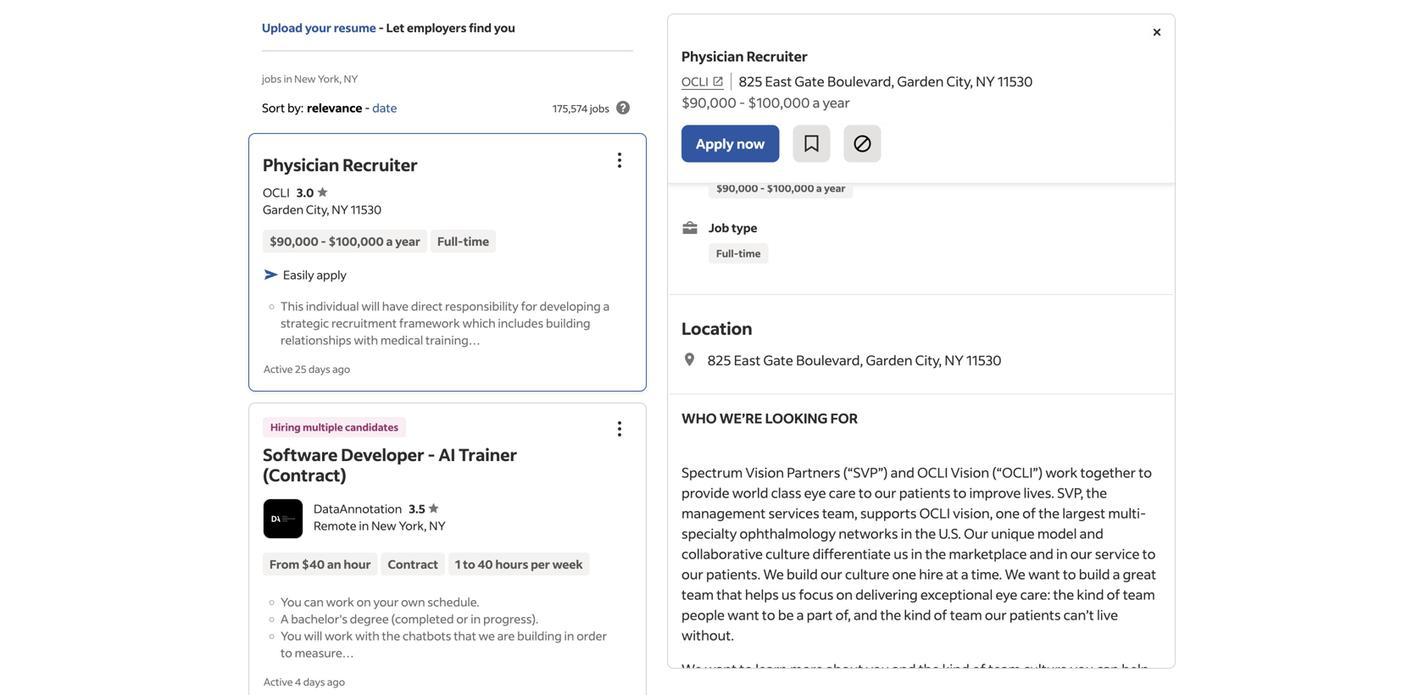 Task type: describe. For each thing, give the bounding box(es) containing it.
and right skills
[[983, 681, 1007, 696]]

upload
[[262, 20, 303, 35]]

together
[[1081, 464, 1137, 481]]

medical
[[381, 332, 423, 348]]

apply
[[696, 135, 734, 152]]

1 vertical spatial work
[[326, 595, 354, 610]]

on inside you can work on your own schedule. a bachelor's degree (completed or in progress). you will work with the chatbots that we are building in order to measure…
[[357, 595, 371, 610]]

2 vertical spatial year
[[395, 234, 421, 249]]

our up supports
[[875, 484, 897, 501]]

0 vertical spatial your
[[305, 20, 332, 35]]

of up live
[[1107, 586, 1121, 603]]

the inside you can work on your own schedule. a bachelor's degree (completed or in progress). you will work with the chatbots that we are building in order to measure…
[[382, 628, 400, 644]]

1 horizontal spatial we
[[764, 566, 784, 583]]

apply now
[[696, 135, 765, 152]]

team down great
[[1124, 586, 1156, 603]]

upload your resume - let employers find you
[[262, 20, 516, 35]]

helps
[[745, 586, 779, 603]]

this individual will have direct responsibility for developing a strategic recruitment framework which includes building relationships with medical training…
[[281, 298, 610, 348]]

the up hire
[[926, 545, 947, 563]]

from
[[270, 557, 300, 572]]

and right of, at bottom
[[854, 606, 878, 624]]

relevance
[[307, 100, 363, 115]]

and down model
[[1030, 545, 1054, 563]]

- down now
[[761, 181, 765, 195]]

0 vertical spatial gate
[[795, 73, 825, 90]]

svp,
[[1058, 484, 1084, 501]]

remote
[[314, 518, 357, 534]]

york, for jobs in new york, ny
[[318, 72, 342, 85]]

remote in new york, ny
[[314, 518, 446, 534]]

help icon image
[[613, 98, 634, 118]]

service
[[1096, 545, 1140, 563]]

0 vertical spatial physician recruiter
[[682, 47, 808, 65]]

who we're looking for
[[682, 409, 858, 427]]

about
[[827, 661, 864, 678]]

in down supports
[[901, 525, 913, 542]]

easily
[[283, 267, 314, 282]]

with inside this individual will have direct responsibility for developing a strategic recruitment framework which includes building relationships with medical training…
[[354, 332, 378, 348]]

sort by: relevance - date
[[262, 100, 397, 115]]

ago for active 4 days ago
[[327, 676, 345, 689]]

1 vertical spatial culture
[[846, 566, 890, 583]]

1 vertical spatial us
[[782, 586, 797, 603]]

the left u.s.
[[916, 525, 937, 542]]

in left order
[[564, 628, 575, 644]]

spectrum vision partners ("svp") and ocli vision ("ocli") work together to provide world class eye care to our patients to improve lives. svp, the management services team, supports ocli vision, one of the largest multi- specialty ophthalmology networks in the u.s. our unique model and collaborative culture differentiate us in the marketplace and in our service to our patients. we build our culture one hire at a time. we want to build a great team that helps us focus on delivering exceptional eye care: the kind of team people want to be a part of, and the kind of team our patients can't live without.
[[682, 464, 1157, 644]]

be
[[779, 606, 794, 624]]

to inside we want to learn more about you and the kind of team culture you can help us create. we're interested in your relevant skills and what you can do. we'r
[[740, 661, 753, 678]]

1 vertical spatial can
[[1097, 661, 1120, 678]]

close job details image
[[1148, 22, 1168, 42]]

you right about
[[866, 661, 890, 678]]

job type
[[709, 220, 758, 235]]

active 25 days ago
[[264, 362, 350, 376]]

create.
[[699, 681, 742, 696]]

building inside this individual will have direct responsibility for developing a strategic recruitment framework which includes building relationships with medical training…
[[546, 315, 591, 331]]

3.5 out of five stars rating image
[[409, 501, 439, 517]]

0 vertical spatial physician
[[682, 47, 744, 65]]

and down largest
[[1080, 525, 1104, 542]]

1 vertical spatial east
[[708, 101, 735, 119]]

our up focus
[[821, 566, 843, 583]]

0 vertical spatial want
[[1029, 566, 1061, 583]]

1 horizontal spatial jobs
[[590, 102, 610, 115]]

1 horizontal spatial full-time
[[717, 247, 761, 260]]

york, for remote in new york, ny
[[399, 518, 427, 534]]

("svp")
[[844, 464, 888, 481]]

1 vertical spatial boulevard,
[[770, 101, 837, 119]]

at
[[947, 566, 959, 583]]

1 vertical spatial gate
[[738, 101, 768, 119]]

0 vertical spatial eye
[[805, 484, 827, 501]]

want inside we want to learn more about you and the kind of team culture you can help us create. we're interested in your relevant skills and what you can do. we'r
[[705, 661, 737, 678]]

of,
[[836, 606, 851, 624]]

delivering
[[856, 586, 918, 603]]

days for 4
[[303, 676, 325, 689]]

interested
[[784, 681, 848, 696]]

training…
[[426, 332, 481, 348]]

physician recruiter button
[[263, 153, 418, 175]]

team inside we want to learn more about you and the kind of team culture you can help us create. we're interested in your relevant skills and what you can do. we'r
[[989, 661, 1021, 678]]

do.
[[1096, 681, 1116, 696]]

software
[[263, 444, 338, 466]]

0 horizontal spatial physician recruiter
[[263, 153, 418, 175]]

to right 1
[[463, 557, 476, 572]]

work inside spectrum vision partners ("svp") and ocli vision ("ocli") work together to provide world class eye care to our patients to improve lives. svp, the management services team, supports ocli vision, one of the largest multi- specialty ophthalmology networks in the u.s. our unique model and collaborative culture differentiate us in the marketplace and in our service to our patients. we build our culture one hire at a time. we want to build a great team that helps us focus on delivering exceptional eye care: the kind of team people want to be a part of, and the kind of team our patients can't live without.
[[1046, 464, 1078, 481]]

2 vertical spatial $100,000
[[329, 234, 384, 249]]

specialty
[[682, 525, 737, 542]]

what
[[1010, 681, 1042, 696]]

apply
[[317, 267, 347, 282]]

to up great
[[1143, 545, 1156, 563]]

2 vertical spatial $90,000
[[270, 234, 319, 249]]

1 horizontal spatial 825
[[708, 351, 732, 369]]

the inside we want to learn more about you and the kind of team culture you can help us create. we're interested in your relevant skills and what you can do. we'r
[[919, 661, 940, 678]]

now
[[737, 135, 765, 152]]

a up save this job icon
[[813, 94, 820, 111]]

hire
[[920, 566, 944, 583]]

apply now button
[[682, 125, 780, 162]]

who
[[682, 409, 717, 427]]

1 vertical spatial $90,000 - $100,000 a year
[[717, 181, 846, 195]]

to up can't
[[1063, 566, 1077, 583]]

marketplace
[[949, 545, 1028, 563]]

2 horizontal spatial we
[[1006, 566, 1026, 583]]

1 vertical spatial $100,000
[[767, 181, 815, 195]]

2 vertical spatial can
[[1071, 681, 1093, 696]]

recruitment
[[332, 315, 397, 331]]

175,574
[[553, 102, 588, 115]]

bachelor's
[[291, 612, 348, 627]]

ocli inside 'link'
[[682, 74, 709, 89]]

- inside software developer - ai trainer (contract)
[[428, 444, 435, 466]]

improve
[[970, 484, 1021, 501]]

of down exceptional
[[934, 606, 948, 624]]

the down delivering
[[881, 606, 902, 624]]

a up have
[[386, 234, 393, 249]]

0 horizontal spatial time
[[464, 234, 490, 249]]

model
[[1038, 525, 1078, 542]]

0 vertical spatial east
[[766, 73, 792, 90]]

more
[[791, 661, 824, 678]]

2 vertical spatial boulevard,
[[797, 351, 864, 369]]

garden city, ny 11530
[[263, 202, 382, 217]]

supports
[[861, 504, 917, 522]]

help
[[1122, 661, 1150, 678]]

0 vertical spatial $100,000
[[748, 94, 810, 111]]

in right or
[[471, 612, 481, 627]]

to left "be"
[[762, 606, 776, 624]]

(contract)
[[263, 464, 347, 486]]

chatbots
[[403, 628, 452, 644]]

and right ("svp")
[[891, 464, 915, 481]]

new for remote
[[372, 518, 397, 534]]

order
[[577, 628, 607, 644]]

you right what
[[1045, 681, 1068, 696]]

an
[[327, 557, 341, 572]]

days for 25
[[309, 362, 331, 376]]

which
[[463, 315, 496, 331]]

0 vertical spatial 825 east gate boulevard, garden city, ny 11530
[[739, 73, 1034, 90]]

date link
[[373, 100, 397, 115]]

we're
[[745, 681, 781, 696]]

per
[[531, 557, 550, 572]]

0 horizontal spatial recruiter
[[343, 153, 418, 175]]

week
[[553, 557, 583, 572]]

job actions for physician recruiter is collapsed image
[[610, 150, 630, 170]]

live
[[1098, 606, 1119, 624]]

you can work on your own schedule. a bachelor's degree (completed or in progress). you will work with the chatbots that we are building in order to measure…
[[281, 595, 607, 661]]

you right find
[[494, 20, 516, 35]]

$40
[[302, 557, 325, 572]]

- down the garden city, ny 11530
[[321, 234, 326, 249]]

2 vision from the left
[[951, 464, 990, 481]]

25
[[295, 362, 307, 376]]

in down model
[[1057, 545, 1068, 563]]

spectrum
[[682, 464, 743, 481]]

1 vertical spatial physician
[[263, 153, 339, 175]]

find
[[469, 20, 492, 35]]

2 horizontal spatial kind
[[1077, 586, 1105, 603]]

in down "dataannotation"
[[359, 518, 369, 534]]

of inside we want to learn more about you and the kind of team culture you can help us create. we're interested in your relevant skills and what you can do. we'r
[[973, 661, 986, 678]]

relationships
[[281, 332, 352, 348]]

upload your resume link
[[262, 19, 376, 36]]

have
[[382, 298, 409, 314]]

2 vertical spatial gate
[[764, 351, 794, 369]]

a down service at bottom right
[[1113, 566, 1121, 583]]

or
[[457, 612, 469, 627]]

- left date link on the left top of page
[[365, 100, 370, 115]]

team down exceptional
[[951, 606, 983, 624]]

4
[[295, 676, 301, 689]]

0 vertical spatial culture
[[766, 545, 810, 563]]

multi-
[[1109, 504, 1147, 522]]

time.
[[972, 566, 1003, 583]]

great
[[1123, 566, 1157, 583]]

location
[[682, 317, 753, 339]]

unique
[[992, 525, 1035, 542]]

resume
[[334, 20, 376, 35]]

1 horizontal spatial eye
[[996, 586, 1018, 603]]

software developer - ai trainer (contract) button
[[263, 444, 517, 486]]

culture inside we want to learn more about you and the kind of team culture you can help us create. we're interested in your relevant skills and what you can do. we'r
[[1024, 661, 1068, 678]]

part
[[807, 606, 833, 624]]

1 horizontal spatial one
[[996, 504, 1020, 522]]

we inside we want to learn more about you and the kind of team culture you can help us create. we're interested in your relevant skills and what you can do. we'r
[[682, 661, 703, 678]]

the up can't
[[1054, 586, 1075, 603]]

team up people at the bottom
[[682, 586, 714, 603]]

40
[[478, 557, 493, 572]]



Task type: vqa. For each thing, say whether or not it's contained in the screenshot.
NOTIFICATIONS UNREAD COUNT 0 icon
no



Task type: locate. For each thing, give the bounding box(es) containing it.
0 vertical spatial boulevard,
[[828, 73, 895, 90]]

partners
[[787, 464, 841, 481]]

to right together
[[1139, 464, 1153, 481]]

eye down time.
[[996, 586, 1018, 603]]

work up measure… on the bottom of page
[[325, 628, 353, 644]]

ocli link
[[682, 74, 724, 90]]

1 vertical spatial year
[[824, 181, 846, 195]]

schedule.
[[428, 595, 480, 610]]

looking
[[766, 409, 828, 427]]

framework
[[399, 315, 460, 331]]

in down about
[[851, 681, 862, 696]]

for
[[521, 298, 538, 314]]

jobs in new york, ny
[[262, 72, 358, 85]]

a inside this individual will have direct responsibility for developing a strategic recruitment framework which includes building relationships with medical training…
[[604, 298, 610, 314]]

strategic
[[281, 315, 329, 331]]

1 horizontal spatial your
[[374, 595, 399, 610]]

largest
[[1063, 504, 1106, 522]]

2 vertical spatial $90,000 - $100,000 a year
[[270, 234, 421, 249]]

0 horizontal spatial on
[[357, 595, 371, 610]]

jobs up sort
[[262, 72, 282, 85]]

in up by: on the left
[[284, 72, 292, 85]]

$100,000
[[748, 94, 810, 111], [767, 181, 815, 195], [329, 234, 384, 249]]

care
[[829, 484, 856, 501]]

want
[[1029, 566, 1061, 583], [728, 606, 760, 624], [705, 661, 737, 678]]

1 horizontal spatial physician recruiter
[[682, 47, 808, 65]]

of down the lives.
[[1023, 504, 1037, 522]]

time up responsibility
[[464, 234, 490, 249]]

east
[[766, 73, 792, 90], [708, 101, 735, 119], [734, 351, 761, 369]]

us inside we want to learn more about you and the kind of team culture you can help us create. we're interested in your relevant skills and what you can do. we'r
[[682, 681, 697, 696]]

1 vision from the left
[[746, 464, 785, 481]]

2 vertical spatial work
[[325, 628, 353, 644]]

physician up 3.0
[[263, 153, 339, 175]]

kind down delivering
[[904, 606, 932, 624]]

work up svp,
[[1046, 464, 1078, 481]]

boulevard, up not interested icon
[[828, 73, 895, 90]]

2 vertical spatial east
[[734, 351, 761, 369]]

differentiate
[[813, 545, 891, 563]]

1 vertical spatial 825 east gate boulevard, garden city, ny 11530
[[682, 101, 976, 119]]

$100,000 up now
[[748, 94, 810, 111]]

lives.
[[1024, 484, 1055, 501]]

are
[[498, 628, 515, 644]]

0 vertical spatial can
[[304, 595, 324, 610]]

175,574 jobs
[[553, 102, 610, 115]]

build
[[787, 566, 818, 583], [1080, 566, 1111, 583]]

build down service at bottom right
[[1080, 566, 1111, 583]]

2 vertical spatial your
[[865, 681, 894, 696]]

1 vertical spatial that
[[454, 628, 477, 644]]

1 vertical spatial jobs
[[590, 102, 610, 115]]

active for active 25 days ago
[[264, 362, 293, 376]]

us left create.
[[682, 681, 697, 696]]

0 vertical spatial recruiter
[[747, 47, 808, 65]]

degree
[[350, 612, 389, 627]]

1 horizontal spatial vision
[[951, 464, 990, 481]]

1 vertical spatial one
[[893, 566, 917, 583]]

we
[[764, 566, 784, 583], [1006, 566, 1026, 583], [682, 661, 703, 678]]

patients
[[900, 484, 951, 501], [1010, 606, 1061, 624]]

2 vertical spatial want
[[705, 661, 737, 678]]

2 horizontal spatial us
[[894, 545, 909, 563]]

work
[[1046, 464, 1078, 481], [326, 595, 354, 610], [325, 628, 353, 644]]

0 horizontal spatial kind
[[904, 606, 932, 624]]

$90,000 - $100,000 a year up apply
[[270, 234, 421, 249]]

our down model
[[1071, 545, 1093, 563]]

1 horizontal spatial recruiter
[[747, 47, 808, 65]]

us
[[894, 545, 909, 563], [782, 586, 797, 603], [682, 681, 697, 696]]

2 vertical spatial kind
[[943, 661, 970, 678]]

can inside you can work on your own schedule. a bachelor's degree (completed or in progress). you will work with the chatbots that we are building in order to measure…
[[304, 595, 324, 610]]

kind up skills
[[943, 661, 970, 678]]

patients up supports
[[900, 484, 951, 501]]

ocli
[[682, 74, 709, 89], [263, 185, 290, 200], [918, 464, 949, 481], [920, 504, 951, 522]]

you
[[494, 20, 516, 35], [866, 661, 890, 678], [1071, 661, 1094, 678], [1045, 681, 1068, 696]]

11530
[[998, 73, 1034, 90], [941, 101, 976, 119], [351, 202, 382, 217], [967, 351, 1002, 369]]

0 horizontal spatial your
[[305, 20, 332, 35]]

provide
[[682, 484, 730, 501]]

garden
[[898, 73, 944, 90], [840, 101, 887, 119], [263, 202, 304, 217], [866, 351, 913, 369]]

gate up now
[[738, 101, 768, 119]]

will inside this individual will have direct responsibility for developing a strategic recruitment framework which includes building relationships with medical training…
[[362, 298, 380, 314]]

your right 'upload'
[[305, 20, 332, 35]]

0 horizontal spatial york,
[[318, 72, 342, 85]]

networks
[[839, 525, 899, 542]]

your inside you can work on your own schedule. a bachelor's degree (completed or in progress). you will work with the chatbots that we are building in order to measure…
[[374, 595, 399, 610]]

0 vertical spatial 825
[[739, 73, 763, 90]]

can left do.
[[1071, 681, 1093, 696]]

1 active from the top
[[264, 362, 293, 376]]

will up "recruitment"
[[362, 298, 380, 314]]

we
[[479, 628, 495, 644]]

0 horizontal spatial will
[[304, 628, 323, 644]]

developer
[[341, 444, 425, 466]]

york, down 3.5
[[399, 518, 427, 534]]

a right "be"
[[797, 606, 804, 624]]

2 vertical spatial us
[[682, 681, 697, 696]]

0 horizontal spatial we
[[682, 661, 703, 678]]

easily apply
[[283, 267, 347, 282]]

includes
[[498, 315, 544, 331]]

0 horizontal spatial that
[[454, 628, 477, 644]]

will down bachelor's
[[304, 628, 323, 644]]

$100,000 down save this job icon
[[767, 181, 815, 195]]

0 vertical spatial kind
[[1077, 586, 1105, 603]]

to up vision, at right bottom
[[954, 484, 967, 501]]

3.0 out of five stars rating image
[[297, 185, 328, 200]]

progress).
[[483, 612, 539, 627]]

- up now
[[740, 94, 746, 111]]

1 vertical spatial active
[[264, 676, 293, 689]]

a
[[813, 94, 820, 111], [817, 181, 822, 195], [386, 234, 393, 249], [604, 298, 610, 314], [962, 566, 969, 583], [1113, 566, 1121, 583], [797, 606, 804, 624]]

1 horizontal spatial full-
[[717, 247, 739, 260]]

with
[[354, 332, 378, 348], [355, 628, 380, 644]]

you left help
[[1071, 661, 1094, 678]]

1 vertical spatial patients
[[1010, 606, 1061, 624]]

a right developing
[[604, 298, 610, 314]]

825 east gate boulevard, garden city, ny 11530 up save this job icon
[[682, 101, 976, 119]]

0 vertical spatial with
[[354, 332, 378, 348]]

will inside you can work on your own schedule. a bachelor's degree (completed or in progress). you will work with the chatbots that we are building in order to measure…
[[304, 628, 323, 644]]

a down save this job icon
[[817, 181, 822, 195]]

0 horizontal spatial new
[[294, 72, 316, 85]]

we up create.
[[682, 661, 703, 678]]

("ocli")
[[993, 464, 1043, 481]]

full- up the direct
[[438, 234, 464, 249]]

east right the ocli 'link'
[[766, 73, 792, 90]]

culture
[[766, 545, 810, 563], [846, 566, 890, 583], [1024, 661, 1068, 678]]

we right time.
[[1006, 566, 1026, 583]]

1 horizontal spatial new
[[372, 518, 397, 534]]

learn
[[756, 661, 788, 678]]

3.0
[[297, 185, 314, 200]]

eye down 'partners'
[[805, 484, 827, 501]]

hours
[[496, 557, 529, 572]]

job
[[709, 220, 730, 235]]

that down "patients."
[[717, 586, 743, 603]]

0 vertical spatial you
[[281, 595, 302, 610]]

2 vertical spatial 825
[[708, 351, 732, 369]]

2 active from the top
[[264, 676, 293, 689]]

ago down measure… on the bottom of page
[[327, 676, 345, 689]]

1 horizontal spatial will
[[362, 298, 380, 314]]

building down developing
[[546, 315, 591, 331]]

0 vertical spatial one
[[996, 504, 1020, 522]]

to inside you can work on your own schedule. a bachelor's degree (completed or in progress). you will work with the chatbots that we are building in order to measure…
[[281, 645, 292, 661]]

want down 'helps'
[[728, 606, 760, 624]]

by:
[[288, 100, 304, 115]]

kind
[[1077, 586, 1105, 603], [904, 606, 932, 624], [943, 661, 970, 678]]

0 vertical spatial $90,000 - $100,000 a year
[[682, 94, 851, 111]]

2 horizontal spatial culture
[[1024, 661, 1068, 678]]

you down the a
[[281, 628, 302, 644]]

your
[[305, 20, 332, 35], [374, 595, 399, 610], [865, 681, 894, 696]]

0 horizontal spatial jobs
[[262, 72, 282, 85]]

we want to learn more about you and the kind of team culture you can help us create. we're interested in your relevant skills and what you can do. we'r
[[682, 661, 1155, 696]]

can
[[304, 595, 324, 610], [1097, 661, 1120, 678], [1071, 681, 1093, 696]]

building down progress).
[[518, 628, 562, 644]]

2 vertical spatial culture
[[1024, 661, 1068, 678]]

building inside you can work on your own schedule. a bachelor's degree (completed or in progress). you will work with the chatbots that we are building in order to measure…
[[518, 628, 562, 644]]

0 vertical spatial $90,000
[[682, 94, 737, 111]]

0 vertical spatial active
[[264, 362, 293, 376]]

825 down location
[[708, 351, 732, 369]]

1 you from the top
[[281, 595, 302, 610]]

to down ("svp")
[[859, 484, 872, 501]]

culture down ophthalmology
[[766, 545, 810, 563]]

0 vertical spatial that
[[717, 586, 743, 603]]

0 vertical spatial ago
[[333, 362, 350, 376]]

ago
[[333, 362, 350, 376], [327, 676, 345, 689]]

kind inside we want to learn more about you and the kind of team culture you can help us create. we're interested in your relevant skills and what you can do. we'r
[[943, 661, 970, 678]]

0 horizontal spatial vision
[[746, 464, 785, 481]]

us up "be"
[[782, 586, 797, 603]]

us down networks
[[894, 545, 909, 563]]

measure…
[[295, 645, 354, 661]]

1 vertical spatial eye
[[996, 586, 1018, 603]]

0 horizontal spatial patients
[[900, 484, 951, 501]]

employers
[[407, 20, 467, 35]]

0 horizontal spatial full-time
[[438, 234, 490, 249]]

time down type at top
[[739, 247, 761, 260]]

0 horizontal spatial can
[[304, 595, 324, 610]]

$90,000 - $100,000 a year up now
[[682, 94, 851, 111]]

in
[[284, 72, 292, 85], [359, 518, 369, 534], [901, 525, 913, 542], [912, 545, 923, 563], [1057, 545, 1068, 563], [471, 612, 481, 627], [564, 628, 575, 644], [851, 681, 862, 696]]

skills
[[951, 681, 981, 696]]

$90,000 up easily
[[270, 234, 319, 249]]

in up hire
[[912, 545, 923, 563]]

a
[[281, 612, 289, 627]]

full-time down job type
[[717, 247, 761, 260]]

new for jobs
[[294, 72, 316, 85]]

1 build from the left
[[787, 566, 818, 583]]

vision,
[[953, 504, 994, 522]]

dataannotation
[[314, 501, 402, 517]]

2 horizontal spatial can
[[1097, 661, 1120, 678]]

that inside you can work on your own schedule. a bachelor's degree (completed or in progress). you will work with the chatbots that we are building in order to measure…
[[454, 628, 477, 644]]

1 vertical spatial $90,000
[[717, 181, 759, 195]]

ophthalmology
[[740, 525, 836, 542]]

not interested image
[[853, 134, 873, 154]]

contract
[[388, 557, 438, 572]]

one
[[996, 504, 1020, 522], [893, 566, 917, 583]]

1 vertical spatial will
[[304, 628, 323, 644]]

culture down differentiate
[[846, 566, 890, 583]]

physician up the ocli 'link'
[[682, 47, 744, 65]]

1 vertical spatial want
[[728, 606, 760, 624]]

eye
[[805, 484, 827, 501], [996, 586, 1018, 603]]

physician recruiter up the ocli 'link'
[[682, 47, 808, 65]]

hiring multiple candidates
[[271, 421, 399, 434]]

save this job image
[[802, 134, 822, 154]]

with down "recruitment"
[[354, 332, 378, 348]]

1 vertical spatial recruiter
[[343, 153, 418, 175]]

1 vertical spatial kind
[[904, 606, 932, 624]]

team up what
[[989, 661, 1021, 678]]

the down together
[[1087, 484, 1108, 501]]

with inside you can work on your own schedule. a bachelor's degree (completed or in progress). you will work with the chatbots that we are building in order to measure…
[[355, 628, 380, 644]]

825 down the ocli 'link'
[[682, 101, 705, 119]]

ago for active 25 days ago
[[333, 362, 350, 376]]

company logo image
[[264, 500, 303, 539]]

on inside spectrum vision partners ("svp") and ocli vision ("ocli") work together to provide world class eye care to our patients to improve lives. svp, the management services team, supports ocli vision, one of the largest multi- specialty ophthalmology networks in the u.s. our unique model and collaborative culture differentiate us in the marketplace and in our service to our patients. we build our culture one hire at a time. we want to build a great team that helps us focus on delivering exceptional eye care: the kind of team people want to be a part of, and the kind of team our patients can't live without.
[[837, 586, 853, 603]]

active left 4
[[264, 676, 293, 689]]

that inside spectrum vision partners ("svp") and ocli vision ("ocli") work together to provide world class eye care to our patients to improve lives. svp, the management services team, supports ocli vision, one of the largest multi- specialty ophthalmology networks in the u.s. our unique model and collaborative culture differentiate us in the marketplace and in our service to our patients. we build our culture one hire at a time. we want to build a great team that helps us focus on delivering exceptional eye care: the kind of team people want to be a part of, and the kind of team our patients can't live without.
[[717, 586, 743, 603]]

our down collaborative
[[682, 566, 704, 583]]

1 horizontal spatial on
[[837, 586, 853, 603]]

can up do.
[[1097, 661, 1120, 678]]

exceptional
[[921, 586, 993, 603]]

0 horizontal spatial 825
[[682, 101, 705, 119]]

1 horizontal spatial patients
[[1010, 606, 1061, 624]]

0 vertical spatial year
[[823, 94, 851, 111]]

1 vertical spatial days
[[303, 676, 325, 689]]

team,
[[823, 504, 858, 522]]

city,
[[947, 73, 974, 90], [890, 101, 916, 119], [306, 202, 330, 217], [916, 351, 942, 369]]

job actions for software developer - ai trainer (contract) is collapsed image
[[610, 419, 630, 439]]

0 vertical spatial work
[[1046, 464, 1078, 481]]

new down "dataannotation"
[[372, 518, 397, 534]]

build up focus
[[787, 566, 818, 583]]

your inside we want to learn more about you and the kind of team culture you can help us create. we're interested in your relevant skills and what you can do. we'r
[[865, 681, 894, 696]]

a right at
[[962, 566, 969, 583]]

vision
[[746, 464, 785, 481], [951, 464, 990, 481]]

825 east gate boulevard, garden city, ny 11530
[[739, 73, 1034, 90], [682, 101, 976, 119], [708, 351, 1002, 369]]

1 horizontal spatial can
[[1071, 681, 1093, 696]]

1 vertical spatial ago
[[327, 676, 345, 689]]

0 vertical spatial new
[[294, 72, 316, 85]]

date
[[373, 100, 397, 115]]

2 build from the left
[[1080, 566, 1111, 583]]

on up of, at bottom
[[837, 586, 853, 603]]

culture up what
[[1024, 661, 1068, 678]]

jobs left 'help icon'
[[590, 102, 610, 115]]

days
[[309, 362, 331, 376], [303, 676, 325, 689]]

want up the care:
[[1029, 566, 1061, 583]]

collaborative
[[682, 545, 763, 563]]

2 vertical spatial 825 east gate boulevard, garden city, ny 11530
[[708, 351, 1002, 369]]

the up model
[[1039, 504, 1060, 522]]

$90,000
[[682, 94, 737, 111], [717, 181, 759, 195], [270, 234, 319, 249]]

0 horizontal spatial one
[[893, 566, 917, 583]]

0 vertical spatial patients
[[900, 484, 951, 501]]

and up relevant
[[893, 661, 916, 678]]

own
[[401, 595, 425, 610]]

(completed
[[391, 612, 454, 627]]

to up we're
[[740, 661, 753, 678]]

jobs
[[262, 72, 282, 85], [590, 102, 610, 115]]

- left let
[[379, 20, 384, 35]]

multiple
[[303, 421, 343, 434]]

1 horizontal spatial time
[[739, 247, 761, 260]]

for
[[831, 409, 858, 427]]

boulevard, up for
[[797, 351, 864, 369]]

our down time.
[[986, 606, 1007, 624]]

east down location
[[734, 351, 761, 369]]

825 east gate boulevard, garden city, ny 11530 up for
[[708, 351, 1002, 369]]

825 right the ocli 'link'
[[739, 73, 763, 90]]

in inside we want to learn more about you and the kind of team culture you can help us create. we're interested in your relevant skills and what you can do. we'r
[[851, 681, 862, 696]]

active for active 4 days ago
[[264, 676, 293, 689]]

$90,000 down the ocli 'link'
[[682, 94, 737, 111]]

0 horizontal spatial us
[[682, 681, 697, 696]]

active 4 days ago
[[264, 676, 345, 689]]

with down degree
[[355, 628, 380, 644]]

kind up can't
[[1077, 586, 1105, 603]]

full-
[[438, 234, 464, 249], [717, 247, 739, 260]]

1 vertical spatial you
[[281, 628, 302, 644]]

gate up save this job icon
[[795, 73, 825, 90]]

2 you from the top
[[281, 628, 302, 644]]

0 horizontal spatial full-
[[438, 234, 464, 249]]



